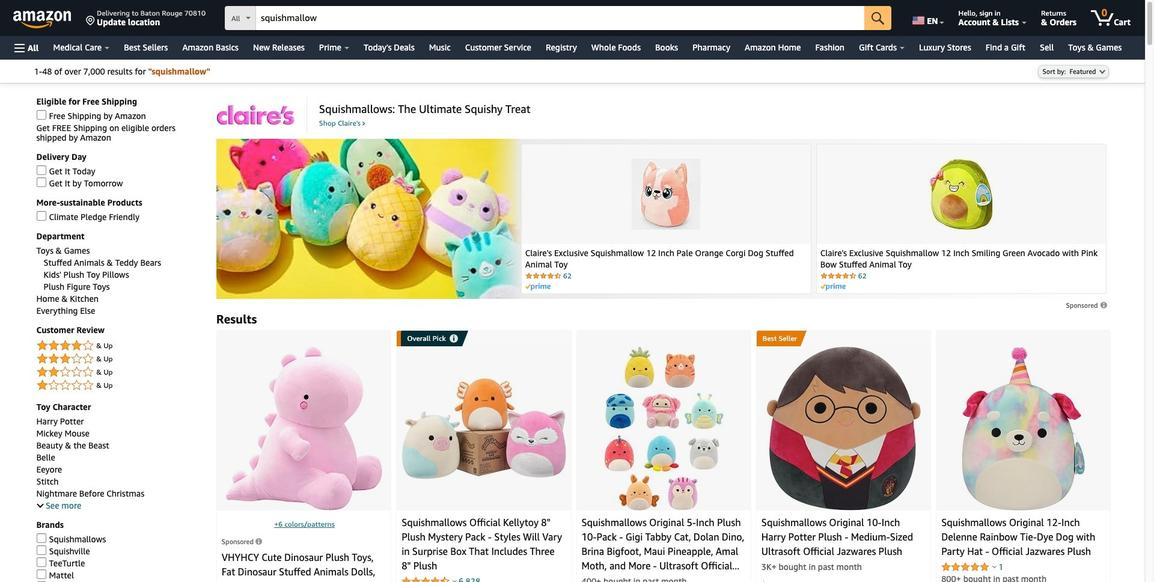 Task type: describe. For each thing, give the bounding box(es) containing it.
5 checkbox image from the top
[[36, 558, 46, 567]]

none search field inside the navigation navigation
[[225, 6, 892, 31]]

extender expand image
[[37, 501, 43, 508]]

squishmallows official kellytoy 8" plush mystery pack - styles will vary in surprise box that includes three 8" plush image
[[402, 378, 566, 479]]

1 star & up element
[[36, 378, 204, 393]]

1 checkbox image from the top
[[36, 110, 46, 120]]

6 checkbox image from the top
[[36, 570, 46, 579]]

Search Amazon text field
[[256, 7, 865, 29]]

none submit inside the navigation navigation
[[865, 6, 892, 30]]

2 checkbox image from the top
[[36, 178, 46, 187]]

1 checkbox image from the top
[[36, 166, 46, 175]]

squishmallows original 5-inch plush 10-pack - gigi tabby cat, dolan dino, brina bigfoot, maui pineapple, amal moth, and mo... image
[[604, 346, 724, 511]]

dropdown image
[[1099, 69, 1105, 74]]



Task type: locate. For each thing, give the bounding box(es) containing it.
2 stars & up element
[[36, 365, 204, 380]]

eligible for prime. image
[[525, 283, 551, 290]]

7 checkbox image from the top
[[36, 582, 46, 582]]

2 checkbox image from the top
[[36, 211, 46, 221]]

eligible for prime. image
[[821, 283, 846, 290]]

checkbox image
[[36, 166, 46, 175], [36, 178, 46, 187]]

4 stars & up element
[[36, 339, 204, 353]]

amazon image
[[13, 11, 72, 29]]

group
[[757, 331, 801, 346]]

sponsored ad - vhyhcy cute dinosaur plush toys, fat dinosaur stuffed animals dolls, soft plush dino plushie, birthday gift... image
[[225, 346, 383, 511]]

0 vertical spatial checkbox image
[[36, 166, 46, 175]]

4 checkbox image from the top
[[36, 546, 46, 555]]

None submit
[[865, 6, 892, 30]]

navigation navigation
[[0, 0, 1154, 582]]

popover image
[[453, 580, 457, 582]]

squishmallows original 12-inch delenne rainbow tie-dye dog with party hat - official jazwares plush image
[[962, 346, 1085, 511]]

checkbox image
[[36, 110, 46, 120], [36, 211, 46, 221], [36, 534, 46, 543], [36, 546, 46, 555], [36, 558, 46, 567], [36, 570, 46, 579], [36, 582, 46, 582]]

1 vertical spatial checkbox image
[[36, 178, 46, 187]]

3 checkbox image from the top
[[36, 534, 46, 543]]

None search field
[[225, 6, 892, 31]]

popover image
[[993, 565, 997, 568]]

squishmallows original 10-inch harry potter plush - medium-sized ultrasoft official jazwares plush image
[[767, 346, 921, 511]]

3 stars & up element
[[36, 352, 204, 366]]



Task type: vqa. For each thing, say whether or not it's contained in the screenshot.
Eligible For Prime. icon
yes



